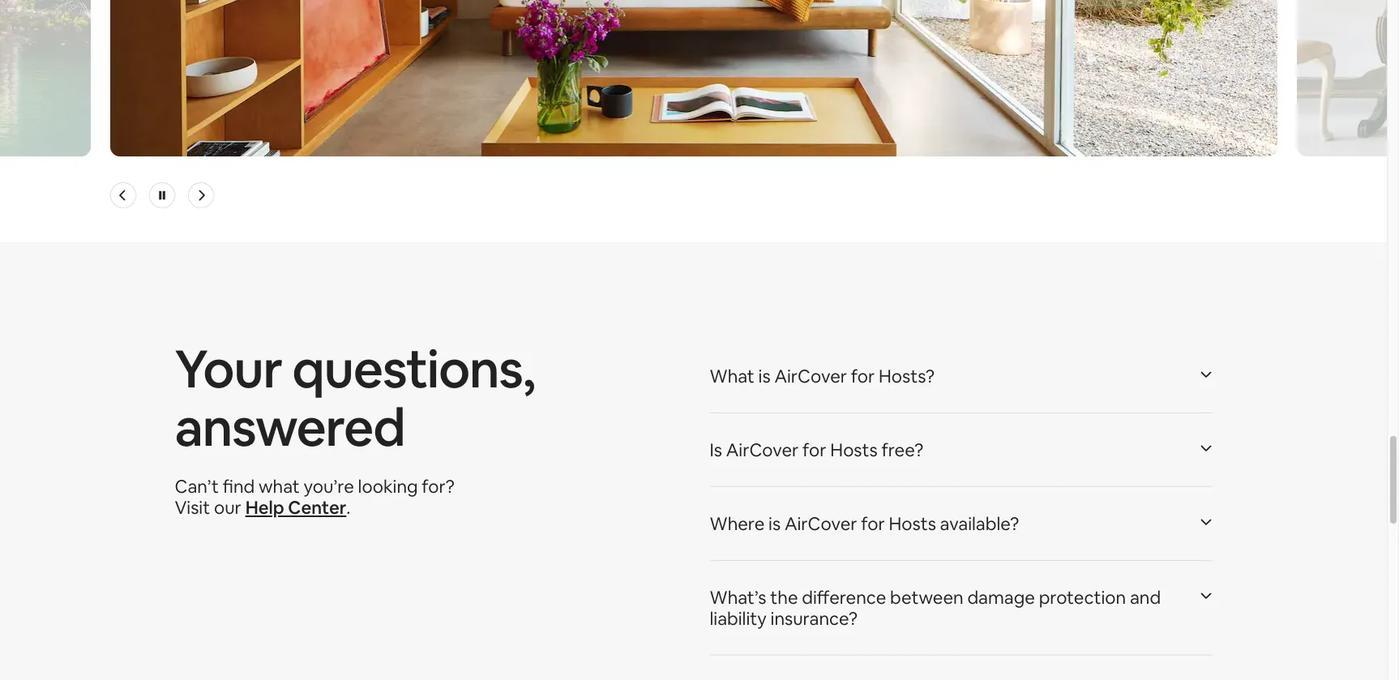 Task type: locate. For each thing, give the bounding box(es) containing it.
where
[[710, 513, 765, 535]]

for?
[[422, 475, 455, 498]]

and
[[1130, 586, 1161, 609]]

for down what is aircover for hosts?
[[803, 439, 827, 462]]

difference
[[802, 586, 886, 609]]

help center .
[[245, 496, 351, 519]]

help center link
[[245, 496, 346, 519]]

.
[[346, 496, 351, 519]]

0 horizontal spatial hosts
[[831, 439, 878, 462]]

1 vertical spatial for
[[803, 439, 827, 462]]

hosts
[[831, 439, 878, 462], [889, 513, 936, 535]]

2 vertical spatial aircover
[[785, 513, 857, 535]]

aircover for where
[[785, 513, 857, 535]]

aircover down is aircover for hosts free?
[[785, 513, 857, 535]]

aircover up is aircover for hosts free?
[[775, 365, 847, 388]]

can't
[[175, 475, 219, 498]]

1 horizontal spatial hosts
[[889, 513, 936, 535]]

is
[[710, 439, 722, 462]]

hosts left available?
[[889, 513, 936, 535]]

0 vertical spatial hosts
[[831, 439, 878, 462]]

can't find what you're looking for? visit our
[[175, 475, 455, 519]]

free?
[[882, 439, 924, 462]]

liability
[[710, 607, 767, 630]]

looking
[[358, 475, 418, 498]]

1 vertical spatial hosts
[[889, 513, 936, 535]]

0 vertical spatial aircover
[[775, 365, 847, 388]]

what's
[[710, 586, 767, 609]]

what
[[710, 365, 755, 388]]

is right what
[[759, 365, 771, 388]]

visit
[[175, 496, 210, 519]]

1 vertical spatial is
[[769, 513, 781, 535]]

previous slide image
[[116, 189, 129, 202]]

0 vertical spatial for
[[851, 365, 875, 388]]

find
[[223, 475, 255, 498]]

your
[[175, 335, 282, 403]]

group
[[0, 0, 1399, 209]]

aircover right is
[[726, 439, 799, 462]]

hosts?
[[879, 365, 935, 388]]

for up the difference
[[861, 513, 885, 535]]

aircover
[[775, 365, 847, 388], [726, 439, 799, 462], [785, 513, 857, 535]]

insurance?
[[771, 607, 858, 630]]

hosts left free?
[[831, 439, 878, 462]]

0 vertical spatial is
[[759, 365, 771, 388]]

damage
[[968, 586, 1035, 609]]

is aircover for hosts free? button
[[710, 420, 1212, 480]]

where is aircover for hosts available? button
[[710, 494, 1212, 554]]

for left hosts?
[[851, 365, 875, 388]]

our
[[214, 496, 241, 519]]

2 vertical spatial for
[[861, 513, 885, 535]]

is right where
[[769, 513, 781, 535]]

for
[[851, 365, 875, 388], [803, 439, 827, 462], [861, 513, 885, 535]]

the
[[770, 586, 798, 609]]

1 vertical spatial aircover
[[726, 439, 799, 462]]

answered
[[175, 393, 405, 462]]

is
[[759, 365, 771, 388], [769, 513, 781, 535]]

protection
[[1039, 586, 1126, 609]]



Task type: vqa. For each thing, say whether or not it's contained in the screenshot.
'our'
yes



Task type: describe. For each thing, give the bounding box(es) containing it.
your questions, answered
[[175, 335, 535, 462]]

you're
[[304, 475, 354, 498]]

center
[[288, 496, 346, 519]]

available?
[[940, 513, 1019, 535]]

a photo shows a boat, covered and docked in front of a 2-story home on the edge of a lake. image
[[0, 0, 90, 157]]

what's the difference between damage protection and liability insurance?
[[710, 586, 1161, 630]]

help
[[245, 496, 284, 519]]

a photo shows a large white living room with a collection of antique furniture, including a large wood and glass display case full of an assortment of vintage valuables. image
[[1297, 0, 1399, 157]]

what
[[259, 475, 300, 498]]

is for what
[[759, 365, 771, 388]]

is for where
[[769, 513, 781, 535]]

aircover inside "dropdown button"
[[726, 439, 799, 462]]

next slide image
[[194, 189, 207, 202]]

what is aircover for hosts?
[[710, 365, 935, 388]]

questions,
[[292, 335, 535, 403]]

what's the difference between damage protection and liability insurance? button
[[710, 568, 1212, 649]]

for for hosts
[[861, 513, 885, 535]]

aircover for what
[[775, 365, 847, 388]]

where is aircover for hosts available?
[[710, 513, 1019, 535]]

for inside "dropdown button"
[[803, 439, 827, 462]]

what is aircover for hosts? button
[[710, 346, 1212, 406]]

for for hosts?
[[851, 365, 875, 388]]

hosts inside dropdown button
[[889, 513, 936, 535]]

a photo shows a bright airy room with a large painting hung above a couch and another large painting inside of a display shelf against the wall. image
[[110, 0, 1277, 157]]

hosts inside "dropdown button"
[[831, 439, 878, 462]]

between
[[890, 586, 964, 609]]

is aircover for hosts free?
[[710, 439, 924, 462]]



